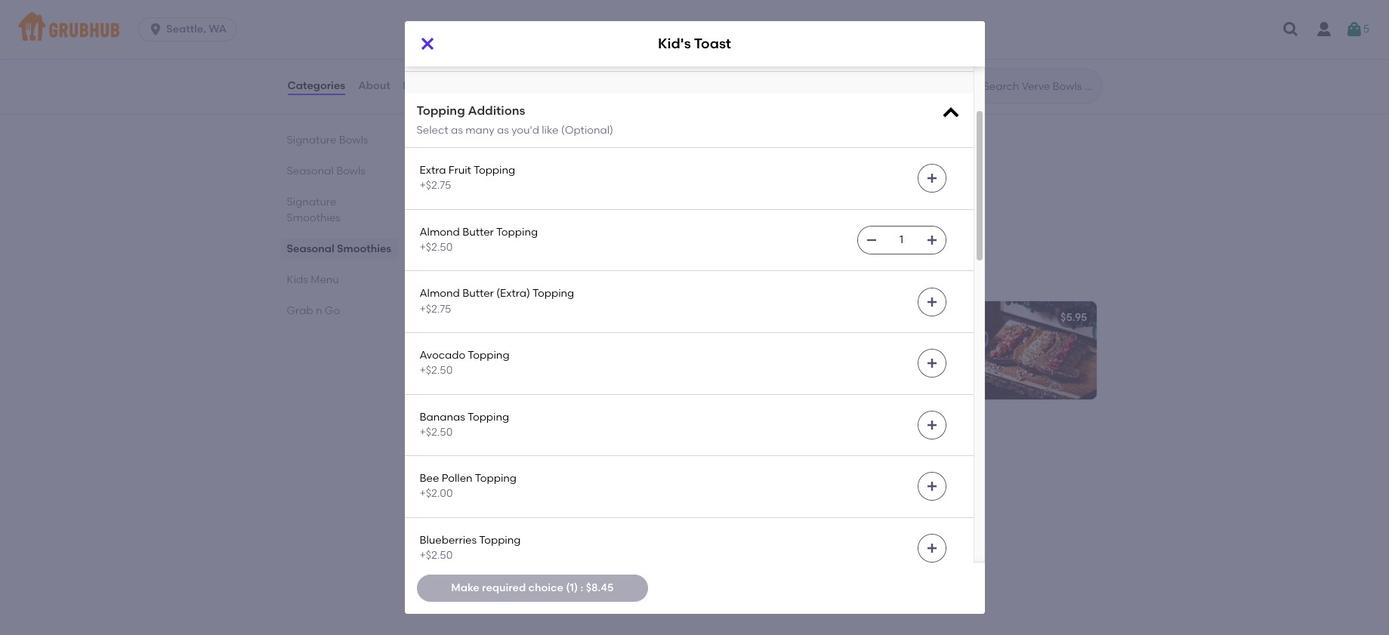 Task type: locate. For each thing, give the bounding box(es) containing it.
house-
[[441, 18, 476, 30], [876, 18, 911, 30], [460, 348, 496, 361]]

house- right 10
[[441, 18, 476, 30]]

2 +$2.50 from the top
[[420, 364, 453, 377]]

0 vertical spatial butter
[[462, 226, 494, 239]]

0 vertical spatial juice,
[[544, 18, 571, 30]]

signature for signature smoothies
[[287, 195, 336, 208]]

1 signature from the top
[[287, 133, 336, 146]]

vita
[[472, 498, 492, 511]]

1 vertical spatial butter
[[462, 287, 494, 300]]

0 vertical spatial almond
[[420, 226, 460, 239]]

0 horizontal spatial a
[[441, 332, 448, 345]]

water
[[573, 18, 603, 30], [843, 33, 873, 46]]

seasonal up many
[[429, 101, 502, 120]]

1 horizontal spatial pineapple,
[[821, 2, 876, 15]]

(extra)
[[496, 287, 530, 300]]

topping inside almond butter topping +$2.50
[[496, 226, 538, 239]]

choice.
[[570, 363, 607, 376]]

house- down spinach,
[[876, 18, 911, 30]]

+$2.75
[[420, 179, 451, 192], [420, 303, 451, 316]]

1 vertical spatial a
[[553, 498, 560, 511]]

topping down the "chagaccino smoothie"
[[474, 164, 515, 177]]

like
[[542, 124, 559, 137]]

1 vertical spatial almond
[[420, 287, 460, 300]]

topping inside avocado topping +$2.50
[[468, 349, 510, 362]]

pineapple, up the pollen,
[[821, 2, 876, 15]]

0 vertical spatial signature
[[287, 133, 336, 146]]

+$2.50 inside avocado topping +$2.50
[[420, 364, 453, 377]]

signature down best sellers
[[287, 133, 336, 146]]

lemon inside mango, pineapple, banana, ginger, house-made lemon juice, water
[[509, 18, 541, 30]]

0 horizontal spatial juice,
[[544, 18, 571, 30]]

1 horizontal spatial kids
[[429, 266, 464, 285]]

pineapple, for pollen,
[[821, 2, 876, 15]]

$5.95 button
[[770, 301, 1097, 399]]

0 vertical spatial seasonal smoothies
[[429, 101, 589, 120]]

as left many
[[451, 124, 463, 137]]

juice, down banana,
[[544, 18, 571, 30]]

chagaccino smoothie
[[441, 146, 557, 159]]

velvety
[[441, 513, 476, 526]]

avocado topping +$2.50
[[420, 349, 510, 377]]

signature for signature bowls
[[287, 133, 336, 146]]

bee
[[420, 472, 439, 485]]

signature inside signature smoothies
[[287, 195, 336, 208]]

light
[[451, 332, 473, 345]]

1 pineapple, from the left
[[483, 2, 538, 15]]

1 vertical spatial juice,
[[814, 33, 841, 46]]

1 vertical spatial +$2.75
[[420, 303, 451, 316]]

1 vertical spatial n
[[473, 431, 483, 450]]

made right max
[[476, 18, 507, 30]]

mango, pineapple, spinach, kale, ginger, bee pollen, house-made lemon juice, water button
[[770, 0, 1097, 69]]

kids
[[429, 266, 464, 285], [287, 273, 308, 286]]

kids menu
[[429, 266, 511, 285], [287, 273, 339, 286]]

kids down signature smoothies
[[287, 273, 308, 286]]

0 horizontal spatial n
[[316, 304, 322, 317]]

0 vertical spatial lemon
[[509, 18, 541, 30]]

2 almond from the top
[[420, 287, 460, 300]]

1 mango, from the left
[[441, 2, 480, 15]]

any
[[441, 363, 460, 376]]

1 horizontal spatial n
[[473, 431, 483, 450]]

0 vertical spatial bowls
[[339, 133, 368, 146]]

1 horizontal spatial grab
[[429, 431, 469, 450]]

beverage.
[[441, 528, 493, 541]]

almond butter (extra) topping +$2.75
[[420, 287, 574, 316]]

made inside mango, pineapple, spinach, kale, ginger, bee pollen, house-made lemon juice, water
[[911, 18, 942, 30]]

of right 'blend'
[[602, 332, 612, 345]]

mango, up max
[[441, 2, 480, 15]]

0 vertical spatial go
[[325, 304, 340, 317]]

grab
[[287, 304, 313, 317], [429, 431, 469, 450]]

3 +$2.50 from the top
[[420, 426, 453, 439]]

butter down extra fruit topping +$2.75
[[462, 226, 494, 239]]

1 horizontal spatial mango,
[[779, 2, 819, 15]]

toast
[[694, 35, 731, 52]]

0 horizontal spatial pineapple,
[[483, 2, 538, 15]]

a up the coffee
[[553, 498, 560, 511]]

1 vertical spatial go
[[487, 431, 510, 450]]

butter for topping
[[462, 226, 494, 239]]

and right smooth
[[604, 498, 624, 511]]

1 vertical spatial kid's
[[441, 311, 466, 324]]

1 +$2.75 from the top
[[420, 179, 451, 192]]

1 vertical spatial seasonal
[[287, 164, 334, 177]]

1 horizontal spatial of
[[602, 332, 612, 345]]

1 vertical spatial water
[[843, 33, 873, 46]]

smoothie down you'd
[[508, 146, 557, 159]]

bananas
[[420, 411, 465, 423]]

cold brew image
[[645, 467, 758, 565]]

pineapple, inside mango, pineapple, banana, ginger, house-made lemon juice, water
[[483, 2, 538, 15]]

topping up frozen
[[468, 349, 510, 362]]

2 signature from the top
[[287, 195, 336, 208]]

0 vertical spatial smoothie
[[508, 146, 557, 159]]

banana,
[[540, 2, 584, 15]]

make
[[451, 582, 480, 594]]

a up 'our'
[[441, 332, 448, 345]]

1 horizontal spatial water
[[843, 33, 873, 46]]

0 vertical spatial +$2.75
[[420, 179, 451, 192]]

0 vertical spatial ginger,
[[586, 2, 621, 15]]

butter inside almond butter (extra) topping +$2.75
[[462, 287, 494, 300]]

+$2.75 down extra
[[420, 179, 451, 192]]

2 pineapple, from the left
[[821, 2, 876, 15]]

smoothie up the easy- at left
[[468, 311, 518, 324]]

signature down seasonal bowls
[[287, 195, 336, 208]]

and down kid's smoothie
[[476, 332, 496, 345]]

a
[[441, 332, 448, 345], [553, 498, 560, 511]]

mango, inside mango, pineapple, banana, ginger, house-made lemon juice, water
[[441, 2, 480, 15]]

as
[[451, 124, 463, 137], [497, 124, 509, 137]]

topping right (extra)
[[533, 287, 574, 300]]

0 vertical spatial n
[[316, 304, 322, 317]]

kids down almond butter topping +$2.50
[[429, 266, 464, 285]]

cold up unsweetened
[[495, 498, 520, 511]]

water inside mango, pineapple, banana, ginger, house-made lemon juice, water
[[573, 18, 603, 30]]

1 vertical spatial bowls
[[336, 164, 366, 177]]

kids menu down signature smoothies
[[287, 273, 339, 286]]

topping inside extra fruit topping +$2.75
[[474, 164, 515, 177]]

caffe
[[441, 498, 470, 511]]

caffe vita cold brew. a smooth and velvety unsweetened coffee beverage.
[[441, 498, 624, 541]]

ginger, right banana,
[[586, 2, 621, 15]]

smoothie for chagaccino smoothie
[[508, 146, 557, 159]]

reviews button
[[402, 59, 446, 113]]

+$2.00
[[420, 488, 453, 500]]

kid's toast
[[658, 35, 731, 52]]

2 vertical spatial seasonal
[[287, 242, 334, 255]]

butter inside almond butter topping +$2.50
[[462, 226, 494, 239]]

0 horizontal spatial seasonal smoothies
[[287, 242, 391, 255]]

topping inside the bee pollen topping +$2.00
[[475, 472, 517, 485]]

0 horizontal spatial go
[[325, 304, 340, 317]]

pollen
[[442, 472, 473, 485]]

signature
[[287, 133, 336, 146], [287, 195, 336, 208]]

1 horizontal spatial grab n go
[[429, 431, 510, 450]]

renewed image
[[645, 0, 758, 69]]

1 vertical spatial of
[[533, 363, 543, 376]]

and up choice.
[[597, 348, 617, 361]]

almond inside almond butter (extra) topping +$2.75
[[420, 287, 460, 300]]

topping up "vita"
[[475, 472, 517, 485]]

1 horizontal spatial ginger,
[[779, 18, 814, 30]]

1 vertical spatial lemon
[[779, 33, 811, 46]]

svg image
[[148, 22, 163, 37], [418, 35, 436, 53], [865, 234, 878, 246], [926, 234, 938, 246], [926, 358, 938, 370], [926, 419, 938, 431]]

fruits
[[505, 363, 530, 376]]

made
[[476, 18, 507, 30], [911, 18, 942, 30], [496, 348, 526, 361]]

1 horizontal spatial juice,
[[814, 33, 841, 46]]

0 horizontal spatial as
[[451, 124, 463, 137]]

2 +$2.75 from the top
[[420, 303, 451, 316]]

mango, for ginger,
[[779, 2, 819, 15]]

1 horizontal spatial as
[[497, 124, 509, 137]]

water down banana,
[[573, 18, 603, 30]]

house- up frozen
[[460, 348, 496, 361]]

16oz.
[[500, 378, 524, 391]]

svg image
[[1282, 20, 1300, 39], [1345, 20, 1364, 39], [940, 103, 961, 124], [926, 173, 938, 185], [926, 296, 938, 308], [926, 481, 938, 493], [926, 542, 938, 555]]

almond down extra fruit topping +$2.75
[[420, 226, 460, 239]]

pineapple,
[[483, 2, 538, 15], [821, 2, 876, 15]]

made down the kale,
[[911, 18, 942, 30]]

0 horizontal spatial water
[[573, 18, 603, 30]]

1 vertical spatial seasonal smoothies
[[287, 242, 391, 255]]

1 butter from the top
[[462, 226, 494, 239]]

seasonal smoothies up you'd
[[429, 101, 589, 120]]

1 almond from the top
[[420, 226, 460, 239]]

1 vertical spatial ginger,
[[779, 18, 814, 30]]

kid's up light
[[441, 311, 466, 324]]

topping down unsweetened
[[479, 534, 521, 547]]

go
[[325, 304, 340, 317], [487, 431, 510, 450]]

lemon
[[509, 18, 541, 30], [779, 33, 811, 46]]

smoothies down signature smoothies
[[337, 242, 391, 255]]

seasonal smoothies down signature smoothies
[[287, 242, 391, 255]]

chagaccino
[[441, 146, 505, 159]]

topping down in
[[468, 411, 509, 423]]

1 vertical spatial cold
[[495, 498, 520, 511]]

seattle,
[[166, 23, 206, 36]]

mango, up bee
[[779, 2, 819, 15]]

0 horizontal spatial grab n go
[[287, 304, 340, 317]]

cold
[[441, 476, 466, 489], [495, 498, 520, 511]]

butter up kid's smoothie
[[462, 287, 494, 300]]

bowls down sellers
[[339, 133, 368, 146]]

about button
[[357, 59, 391, 113]]

2 mango, from the left
[[779, 2, 819, 15]]

0 vertical spatial a
[[441, 332, 448, 345]]

0 horizontal spatial ginger,
[[586, 2, 621, 15]]

of up cup
[[533, 363, 543, 376]]

0 horizontal spatial kid's
[[441, 311, 466, 324]]

about
[[358, 79, 390, 92]]

2 butter from the top
[[462, 287, 494, 300]]

ginger,
[[586, 2, 621, 15], [779, 18, 814, 30]]

1 horizontal spatial a
[[553, 498, 560, 511]]

main navigation navigation
[[0, 0, 1389, 59]]

1 horizontal spatial kid's
[[658, 35, 691, 52]]

juice, down bee
[[814, 33, 841, 46]]

seasonal
[[429, 101, 502, 120], [287, 164, 334, 177], [287, 242, 334, 255]]

4 +$2.50 from the top
[[420, 549, 453, 562]]

kids menu down almond butter topping +$2.50
[[429, 266, 511, 285]]

seasonal down signature smoothies
[[287, 242, 334, 255]]

juice, inside mango, pineapple, banana, ginger, house-made lemon juice, water
[[544, 18, 571, 30]]

1 vertical spatial and
[[597, 348, 617, 361]]

water down the pollen,
[[843, 33, 873, 46]]

smoothie for kid's smoothie
[[468, 311, 518, 324]]

2
[[462, 363, 468, 376]]

+$2.50
[[420, 241, 453, 254], [420, 364, 453, 377], [420, 426, 453, 439], [420, 549, 453, 562]]

1 horizontal spatial lemon
[[779, 33, 811, 46]]

pineapple, inside mango, pineapple, spinach, kale, ginger, bee pollen, house-made lemon juice, water
[[821, 2, 876, 15]]

2 vertical spatial and
[[604, 498, 624, 511]]

menu down signature smoothies
[[311, 273, 339, 286]]

0 horizontal spatial mango,
[[441, 2, 480, 15]]

smoothies
[[506, 101, 589, 120], [287, 211, 341, 224], [337, 242, 391, 255]]

and inside caffe vita cold brew. a smooth and velvety unsweetened coffee beverage.
[[604, 498, 624, 511]]

topping up select in the left top of the page
[[417, 104, 465, 118]]

kid's left toast
[[658, 35, 691, 52]]

topping up (extra)
[[496, 226, 538, 239]]

seattle, wa
[[166, 23, 227, 36]]

made down the easy- at left
[[496, 348, 526, 361]]

reviews
[[403, 79, 445, 92]]

5
[[1364, 23, 1370, 35]]

seasonal down signature bowls
[[287, 164, 334, 177]]

0 horizontal spatial cold
[[441, 476, 466, 489]]

almond inside almond butter topping +$2.50
[[420, 226, 460, 239]]

1 vertical spatial signature
[[287, 195, 336, 208]]

pineapple, left banana,
[[483, 2, 538, 15]]

pineapple, for lemon
[[483, 2, 538, 15]]

menu
[[467, 266, 511, 285], [311, 273, 339, 286]]

almond
[[420, 226, 460, 239], [420, 287, 460, 300]]

bowls
[[339, 133, 368, 146], [336, 164, 366, 177]]

bowls down signature bowls
[[336, 164, 366, 177]]

1 +$2.50 from the top
[[420, 241, 453, 254]]

2 vertical spatial smoothies
[[337, 242, 391, 255]]

blend
[[570, 332, 599, 345]]

smoothies up 'like'
[[506, 101, 589, 120]]

smoothie
[[508, 146, 557, 159], [468, 311, 518, 324]]

cold up caffe
[[441, 476, 466, 489]]

1 horizontal spatial cold
[[495, 498, 520, 511]]

1 vertical spatial smoothie
[[468, 311, 518, 324]]

1 horizontal spatial seasonal smoothies
[[429, 101, 589, 120]]

lemon inside mango, pineapple, spinach, kale, ginger, bee pollen, house-made lemon juice, water
[[779, 33, 811, 46]]

mango, for house-
[[441, 2, 480, 15]]

juice, inside mango, pineapple, spinach, kale, ginger, bee pollen, house-made lemon juice, water
[[814, 33, 841, 46]]

water inside mango, pineapple, spinach, kale, ginger, bee pollen, house-made lemon juice, water
[[843, 33, 873, 46]]

menu up almond butter (extra) topping +$2.75
[[467, 266, 511, 285]]

n
[[316, 304, 322, 317], [473, 431, 483, 450]]

smoothies down seasonal bowls
[[287, 211, 341, 224]]

almond up kid's smoothie
[[420, 287, 460, 300]]

mango, inside mango, pineapple, spinach, kale, ginger, bee pollen, house-made lemon juice, water
[[779, 2, 819, 15]]

and
[[476, 332, 496, 345], [597, 348, 617, 361], [604, 498, 624, 511]]

ginger, left bee
[[779, 18, 814, 30]]

as down additions at the top left of the page
[[497, 124, 509, 137]]

svg image inside 5 "button"
[[1345, 20, 1364, 39]]

0 vertical spatial water
[[573, 18, 603, 30]]

kid's toast image
[[983, 301, 1097, 399]]

0 vertical spatial kid's
[[658, 35, 691, 52]]

0 vertical spatial grab
[[287, 304, 313, 317]]

0 horizontal spatial lemon
[[509, 18, 541, 30]]

10
[[417, 17, 427, 30]]

seasonal bowls
[[287, 164, 366, 177]]

+$2.75 up light
[[420, 303, 451, 316]]

+$2.50 inside bananas topping +$2.50
[[420, 426, 453, 439]]

extra
[[420, 164, 446, 177]]

+$2.50 inside blueberries topping +$2.50
[[420, 549, 453, 562]]



Task type: vqa. For each thing, say whether or not it's contained in the screenshot.


Task type: describe. For each thing, give the bounding box(es) containing it.
kid's for kid's smoothie
[[441, 311, 466, 324]]

$5.95
[[1061, 311, 1088, 324]]

0 vertical spatial smoothies
[[506, 101, 589, 120]]

0 vertical spatial cold
[[441, 476, 466, 489]]

topping inside bananas topping +$2.50
[[468, 411, 509, 423]]

0 horizontal spatial kids menu
[[287, 273, 339, 286]]

spinach,
[[879, 2, 922, 15]]

0 vertical spatial and
[[476, 332, 496, 345]]

wa
[[209, 23, 227, 36]]

a light and easy-to-drink blend of our house-made almond milk, and any 2 frozen fruits of your choice. served in a 16oz. cup
[[441, 332, 617, 391]]

frozen
[[471, 363, 502, 376]]

house- inside mango, pineapple, banana, ginger, house-made lemon juice, water
[[441, 18, 476, 30]]

additions
[[468, 104, 525, 118]]

almond for +$2.50
[[420, 226, 460, 239]]

(optional)
[[561, 124, 614, 137]]

svg image inside seattle, wa button
[[148, 22, 163, 37]]

coffee
[[550, 513, 583, 526]]

extra fruit topping +$2.75
[[420, 164, 515, 192]]

you'd
[[512, 124, 539, 137]]

cold brew
[[441, 476, 494, 489]]

1 vertical spatial smoothies
[[287, 211, 341, 224]]

:
[[581, 582, 584, 594]]

brew
[[468, 476, 494, 489]]

signature smoothies
[[287, 195, 341, 224]]

0 horizontal spatial kids
[[287, 273, 308, 286]]

a inside "a light and easy-to-drink blend of our house-made almond milk, and any 2 frozen fruits of your choice. served in a 16oz. cup"
[[441, 332, 448, 345]]

many
[[465, 124, 495, 137]]

mango, pineapple, banana, ginger, house-made lemon juice, water button
[[432, 0, 758, 69]]

a inside caffe vita cold brew. a smooth and velvety unsweetened coffee beverage.
[[553, 498, 560, 511]]

bee pollen topping +$2.00
[[420, 472, 517, 500]]

bee
[[817, 18, 837, 30]]

+$2.50 inside almond butter topping +$2.50
[[420, 241, 453, 254]]

$10.95
[[718, 146, 749, 159]]

blueberries
[[420, 534, 477, 547]]

0 vertical spatial of
[[602, 332, 612, 345]]

topping inside topping additions select as many as you'd like (optional)
[[417, 104, 465, 118]]

chagaccino smoothie image
[[645, 136, 758, 235]]

mango, pineapple, banana, ginger, house-made lemon juice, water
[[441, 2, 621, 30]]

5 button
[[1345, 16, 1370, 43]]

bowls for seasonal bowls
[[336, 164, 366, 177]]

drink
[[542, 332, 568, 345]]

Search Verve Bowls - Capitol Hill search field
[[982, 79, 1097, 94]]

topping inside blueberries topping +$2.50
[[479, 534, 521, 547]]

bowls for signature bowls
[[339, 133, 368, 146]]

best
[[287, 102, 309, 115]]

0 horizontal spatial of
[[533, 363, 543, 376]]

categories button
[[287, 59, 346, 113]]

cold inside caffe vita cold brew. a smooth and velvety unsweetened coffee beverage.
[[495, 498, 520, 511]]

fruit
[[449, 164, 471, 177]]

mango, pineapple, spinach, kale, ginger, bee pollen, house-made lemon juice, water
[[779, 2, 949, 46]]

ginger, inside mango, pineapple, banana, ginger, house-made lemon juice, water
[[586, 2, 621, 15]]

+$2.50 for blueberries topping
[[420, 549, 453, 562]]

bee green image
[[983, 0, 1097, 69]]

almond butter topping +$2.50
[[420, 226, 538, 254]]

served
[[441, 378, 476, 391]]

a
[[490, 378, 497, 391]]

to-
[[527, 332, 542, 345]]

(1)
[[566, 582, 578, 594]]

0 horizontal spatial grab
[[287, 304, 313, 317]]

2 as from the left
[[497, 124, 509, 137]]

brew.
[[522, 498, 550, 511]]

kale,
[[925, 2, 949, 15]]

+$2.50 for avocado topping
[[420, 364, 453, 377]]

1 horizontal spatial kids menu
[[429, 266, 511, 285]]

1 vertical spatial grab n go
[[429, 431, 510, 450]]

butter for (extra)
[[462, 287, 494, 300]]

search icon image
[[959, 77, 977, 95]]

made inside mango, pineapple, banana, ginger, house-made lemon juice, water
[[476, 18, 507, 30]]

your
[[545, 363, 568, 376]]

make required choice (1) : $8.45
[[451, 582, 614, 594]]

required
[[482, 582, 526, 594]]

topping additions select as many as you'd like (optional)
[[417, 104, 614, 137]]

0 vertical spatial grab n go
[[287, 304, 340, 317]]

made inside "a light and easy-to-drink blend of our house-made almond milk, and any 2 frozen fruits of your choice. served in a 16oz. cup"
[[496, 348, 526, 361]]

almond for +$2.75
[[420, 287, 460, 300]]

best sellers
[[287, 102, 344, 115]]

+$2.75 inside almond butter (extra) topping +$2.75
[[420, 303, 451, 316]]

topping inside almond butter (extra) topping +$2.75
[[533, 287, 574, 300]]

house- inside mango, pineapple, spinach, kale, ginger, bee pollen, house-made lemon juice, water
[[876, 18, 911, 30]]

0 horizontal spatial menu
[[311, 273, 339, 286]]

choice
[[529, 582, 564, 594]]

blueberries topping +$2.50
[[420, 534, 521, 562]]

10 max
[[417, 17, 452, 30]]

categories
[[287, 79, 345, 92]]

ginger, inside mango, pineapple, spinach, kale, ginger, bee pollen, house-made lemon juice, water
[[779, 18, 814, 30]]

1 as from the left
[[451, 124, 463, 137]]

max
[[429, 17, 452, 30]]

bananas topping +$2.50
[[420, 411, 509, 439]]

signature bowls
[[287, 133, 368, 146]]

1 horizontal spatial go
[[487, 431, 510, 450]]

almond
[[529, 348, 568, 361]]

smooth
[[563, 498, 601, 511]]

select
[[417, 124, 448, 137]]

sellers
[[311, 102, 344, 115]]

+$2.50 for bananas topping
[[420, 426, 453, 439]]

1 vertical spatial grab
[[429, 431, 469, 450]]

in
[[479, 378, 488, 391]]

Input item quantity number field
[[885, 227, 918, 254]]

unsweetened
[[479, 513, 548, 526]]

$8.45
[[586, 582, 614, 594]]

1 horizontal spatial menu
[[467, 266, 511, 285]]

easy-
[[499, 332, 527, 345]]

kid's smoothie
[[441, 311, 518, 324]]

our
[[441, 348, 458, 361]]

pollen,
[[839, 18, 873, 30]]

avocado
[[420, 349, 466, 362]]

+$2.75 inside extra fruit topping +$2.75
[[420, 179, 451, 192]]

kid's for kid's toast
[[658, 35, 691, 52]]

house- inside "a light and easy-to-drink blend of our house-made almond milk, and any 2 frozen fruits of your choice. served in a 16oz. cup"
[[460, 348, 496, 361]]

milk,
[[571, 348, 594, 361]]

kid's smoothie image
[[645, 301, 758, 399]]

0 vertical spatial seasonal
[[429, 101, 502, 120]]

cup
[[526, 378, 546, 391]]

seattle, wa button
[[138, 17, 242, 42]]



